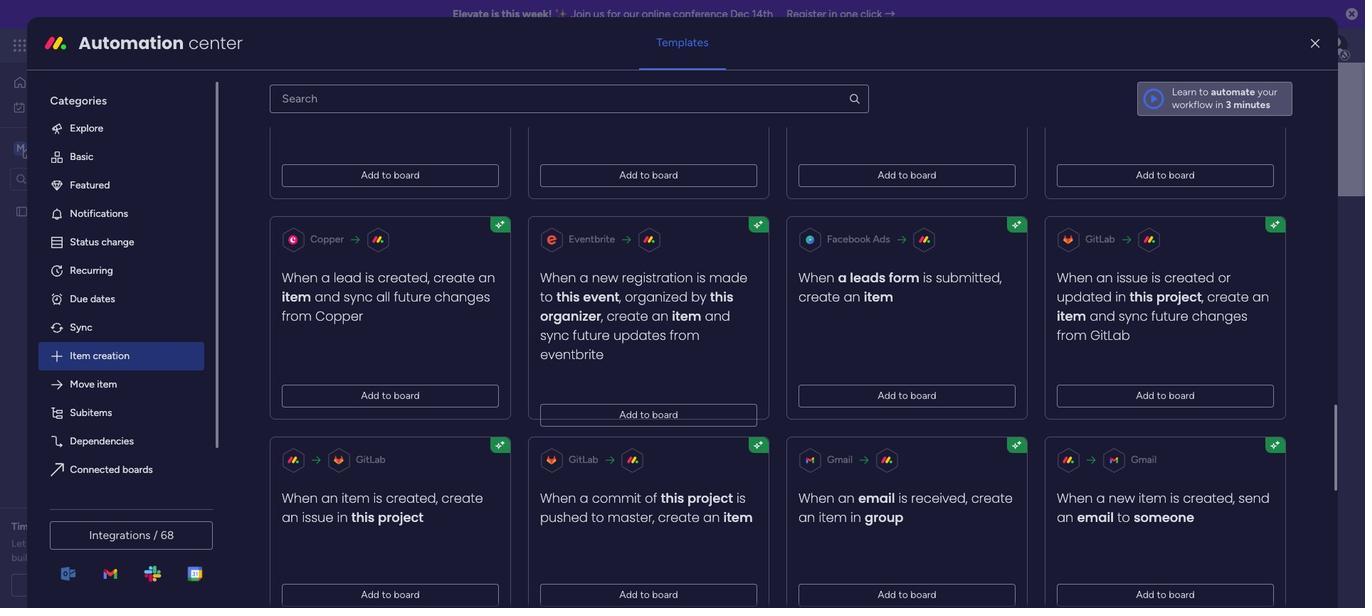 Task type: vqa. For each thing, say whether or not it's contained in the screenshot.
EMAIL to the right
yes



Task type: locate. For each thing, give the bounding box(es) containing it.
1 horizontal spatial main workspace
[[355, 201, 538, 234]]

new for , organized by
[[592, 269, 619, 287]]

gitlab down when an issue is created or updated in
[[1091, 327, 1130, 344]]

0 vertical spatial new
[[592, 269, 619, 287]]

sync inside and sync future changes from basecamp
[[1243, 53, 1272, 70]]

commit
[[592, 490, 641, 507]]

, down to-
[[1111, 53, 1113, 70]]

added for or
[[1161, 14, 1203, 32]]

and up asana
[[832, 53, 857, 70]]

a for do
[[1097, 14, 1105, 32]]

form
[[889, 269, 920, 287]]

and down "assigned"
[[379, 53, 404, 70]]

a inside "when a to-do is added or updated in , create an"
[[1097, 14, 1105, 32]]

project for this project
[[378, 509, 424, 527]]

68
[[161, 529, 174, 542]]

and for and sync future changes from gitlab
[[1090, 307, 1115, 325]]

a left leads at the top of the page
[[838, 269, 847, 287]]

is submitted, create an
[[799, 269, 1002, 306]]

due dates
[[70, 293, 115, 305]]

to inside when a new registration is made to
[[540, 288, 553, 306]]

1 vertical spatial updated
[[1057, 288, 1112, 306]]

all down →
[[893, 53, 907, 70]]

is inside when a lead is created, create an item
[[365, 269, 374, 287]]

a inside the when a new item is created, send an
[[1097, 490, 1105, 507]]

a inside when a new registration is made to
[[580, 269, 589, 287]]

changes inside and sync future changes from basecamp
[[1098, 72, 1153, 90]]

item creation option
[[39, 342, 205, 371]]

and inside the 'and sync all future changes from copper'
[[315, 288, 340, 306]]

in up and sync future changes from gitlab
[[1116, 288, 1126, 306]]

new up email to someone
[[1109, 490, 1135, 507]]

boards inside option
[[122, 464, 153, 476]]

is assigned to
[[366, 14, 456, 32]]

work right monday
[[115, 37, 141, 53]]

is inside is pushed to master, create an
[[737, 490, 746, 507]]

create inside 'is received, create an item in'
[[971, 490, 1013, 507]]

automation
[[79, 31, 184, 55]]

work right my
[[47, 101, 69, 113]]

a up pushed
[[580, 490, 589, 507]]

all up you
[[377, 288, 391, 306]]

0 vertical spatial boards
[[307, 287, 342, 300]]

main workspace down explore
[[33, 141, 117, 155]]

sync for and sync future updates from eventbrite
[[540, 327, 569, 344]]

0 vertical spatial issue
[[1117, 269, 1148, 287]]

and down when an issue is created or updated in
[[1090, 307, 1115, 325]]

sync for and sync future changes from basecamp
[[1243, 53, 1272, 70]]

for right us
[[607, 8, 621, 21]]

when inside the when a new item is created, send an
[[1057, 490, 1093, 507]]

explore
[[70, 122, 103, 134]]

from for and sync future changes from gitlab
[[1057, 327, 1087, 344]]

when for when a lead is created, create an item
[[282, 269, 318, 287]]

and down "by"
[[705, 307, 730, 325]]

a inside when a lead is created, create an item
[[322, 269, 330, 287]]

1 horizontal spatial boards
[[307, 287, 342, 300]]

0 horizontal spatial main workspace
[[33, 141, 117, 155]]

created, inside when an item is created, create an issue in
[[386, 490, 438, 507]]

0 vertical spatial for
[[607, 8, 621, 21]]

a up event
[[580, 269, 589, 287]]

created
[[1165, 269, 1215, 287]]

item creation
[[70, 350, 130, 362]]

an inside this project , create an item
[[1253, 288, 1269, 306]]

changes down the created
[[1192, 307, 1248, 325]]

sync up asana
[[861, 53, 890, 70]]

featured
[[70, 179, 110, 191]]

sync up your
[[1243, 53, 1272, 70]]

connected boards option
[[39, 456, 205, 485]]

and in the selected board
[[282, 53, 417, 90]]

create
[[1116, 53, 1158, 70], [434, 269, 475, 287], [799, 288, 840, 306], [1208, 288, 1249, 306], [607, 307, 648, 325], [442, 490, 483, 507], [971, 490, 1013, 507], [658, 509, 700, 527]]

0 horizontal spatial of
[[85, 552, 94, 564]]

when inside when a new registration is made to
[[540, 269, 576, 287]]

1 horizontal spatial all
[[893, 53, 907, 70]]

our left online
[[623, 8, 639, 21]]

0 horizontal spatial work
[[47, 101, 69, 113]]

gitlab
[[1086, 233, 1115, 245], [1091, 327, 1130, 344], [356, 454, 386, 466], [569, 454, 599, 466]]

0 horizontal spatial project
[[378, 509, 424, 527]]

added inside "when a to-do is added or updated in , create an"
[[1161, 14, 1203, 32]]

main workspace up add workspace
[[355, 201, 538, 234]]

from
[[799, 72, 829, 90], [1157, 72, 1187, 90], [282, 307, 312, 325], [670, 327, 700, 344], [1057, 327, 1087, 344]]

categories
[[50, 94, 107, 107]]

, left "when" at the top right
[[910, 14, 912, 32]]

register in one click →
[[787, 8, 895, 21]]

0 horizontal spatial boards
[[122, 464, 153, 476]]

explore option
[[39, 114, 205, 143]]

, down the created
[[1202, 288, 1204, 306]]

a left lead
[[322, 269, 330, 287]]

option
[[0, 199, 181, 201], [39, 485, 205, 513]]

1 horizontal spatial our
[[623, 8, 639, 21]]

0 vertical spatial updated
[[1057, 33, 1112, 51]]

add
[[361, 169, 380, 181], [620, 169, 638, 181], [878, 169, 896, 181], [1136, 169, 1155, 181], [354, 236, 372, 248], [361, 390, 380, 402], [878, 390, 896, 402], [1136, 390, 1155, 402], [620, 409, 638, 421], [361, 589, 380, 601], [620, 589, 638, 601], [878, 589, 896, 601], [1136, 589, 1155, 601]]

main right 'workspace' image at top left
[[33, 141, 58, 155]]

Main workspace field
[[352, 201, 1307, 234]]

0 vertical spatial option
[[0, 199, 181, 201]]

and inside and sync future changes from gitlab
[[1090, 307, 1115, 325]]

option down connected boards
[[39, 485, 205, 513]]

1 vertical spatial or
[[1218, 269, 1231, 287]]

an inside when an issue is created or updated in
[[1097, 269, 1113, 287]]

when for when an email
[[799, 490, 835, 507]]

sync inside the 'and sync future updates from eventbrite'
[[540, 327, 569, 344]]

0 horizontal spatial added
[[799, 33, 841, 51]]

for right time
[[36, 521, 50, 533]]

project
[[1157, 288, 1202, 306], [688, 490, 733, 507], [378, 509, 424, 527]]

1 updated from the top
[[1057, 33, 1112, 51]]

0 horizontal spatial our
[[28, 538, 43, 550]]

boards
[[268, 321, 299, 333]]

pushed
[[540, 509, 588, 527]]

2 gmail from the left
[[1131, 454, 1157, 466]]

in left 3 at right top
[[1215, 99, 1223, 111]]

2 updated from the top
[[1057, 288, 1112, 306]]

far.
[[46, 552, 61, 564]]

created, up members in the left top of the page
[[378, 269, 430, 287]]

0 horizontal spatial issue
[[302, 509, 334, 527]]

and inside the 'and sync future updates from eventbrite'
[[705, 307, 730, 325]]

2 vertical spatial project
[[378, 509, 424, 527]]

new up event
[[592, 269, 619, 287]]

1 vertical spatial our
[[28, 538, 43, 550]]

an inside 'is received, create an item in'
[[799, 509, 815, 527]]

0 vertical spatial all
[[893, 53, 907, 70]]

gitlab up when an item is created, create an issue in
[[356, 454, 386, 466]]

email
[[858, 490, 895, 507], [1077, 509, 1114, 527]]

categories heading
[[39, 82, 205, 114]]

move item option
[[39, 371, 205, 399]]

of right free
[[85, 552, 94, 564]]

sync inside and sync future changes from gitlab
[[1119, 307, 1148, 325]]

email up "group"
[[858, 490, 895, 507]]

basecamp
[[1190, 72, 1259, 90]]

learn
[[1172, 86, 1197, 98]]

a for form
[[838, 269, 847, 287]]

future inside the 'and sync future updates from eventbrite'
[[573, 327, 610, 344]]

1 vertical spatial added
[[799, 33, 841, 51]]

0 horizontal spatial gmail
[[827, 454, 853, 466]]

1 vertical spatial for
[[36, 521, 50, 533]]

and inside and sync future changes from basecamp
[[1215, 53, 1240, 70]]

0 vertical spatial project
[[1157, 288, 1202, 306]]

copper down lead
[[316, 307, 363, 325]]

1 vertical spatial of
[[85, 552, 94, 564]]

a left to-
[[1097, 14, 1105, 32]]

email left someone
[[1077, 509, 1114, 527]]

Search for a column type search field
[[270, 85, 869, 113]]

change
[[101, 236, 134, 248]]

ads
[[873, 233, 890, 245]]

due dates option
[[39, 285, 205, 314]]

2 horizontal spatial project
[[1157, 288, 1202, 306]]

1 horizontal spatial for
[[607, 8, 621, 21]]

added inside , when a task is added to and sync all future changes from asana
[[799, 33, 841, 51]]

1 vertical spatial new
[[1109, 490, 1135, 507]]

in inside 'is received, create an item in'
[[851, 509, 861, 527]]

this organizer
[[540, 288, 734, 325]]

conference
[[673, 8, 728, 21]]

new inside when a new registration is made to
[[592, 269, 619, 287]]

dependencies option
[[39, 428, 205, 456]]

when for when a new item is created, send an
[[1057, 490, 1093, 507]]

notifications
[[70, 208, 128, 220]]

workspace image
[[14, 141, 28, 156]]

monday work management
[[63, 37, 221, 53]]

issue left this project
[[302, 509, 334, 527]]

organizer
[[540, 307, 601, 325]]

in
[[799, 14, 813, 32]]

added right do
[[1161, 14, 1203, 32]]

, inside "when a to-do is added or updated in , create an"
[[1111, 53, 1113, 70]]

created, up this project
[[386, 490, 438, 507]]

when a commit of this project
[[540, 490, 733, 507]]

for
[[607, 8, 621, 21], [36, 521, 50, 533]]

in inside your workflow in
[[1215, 99, 1223, 111]]

None search field
[[270, 85, 869, 113]]

1 horizontal spatial issue
[[1117, 269, 1148, 287]]

0 vertical spatial or
[[1207, 14, 1220, 32]]

0 vertical spatial our
[[623, 8, 639, 21]]

is inside "when a to-do is added or updated in , create an"
[[1148, 14, 1157, 32]]

added for to
[[799, 33, 841, 51]]

public board image
[[15, 205, 28, 218]]

0 horizontal spatial for
[[36, 521, 50, 533]]

someone
[[1134, 509, 1195, 527]]

create inside this project , create an item
[[1208, 288, 1249, 306]]

, down event
[[601, 307, 603, 325]]

changes down "when a to-do is added or updated in , create an"
[[1098, 72, 1153, 90]]

registration
[[622, 269, 693, 287]]

0 horizontal spatial main
[[33, 141, 58, 155]]

a left meeting
[[91, 579, 96, 591]]

, inside this project , create an item
[[1202, 288, 1204, 306]]

see plans
[[249, 39, 292, 51]]

0 vertical spatial main workspace
[[33, 141, 117, 155]]

0 vertical spatial work
[[115, 37, 141, 53]]

a up email to someone
[[1097, 490, 1105, 507]]

item inside the when a new item is created, send an
[[1139, 490, 1167, 507]]

from inside the 'and sync future updates from eventbrite'
[[670, 327, 700, 344]]

when inside when an item is created, create an issue in
[[282, 490, 318, 507]]

1 horizontal spatial project
[[688, 490, 733, 507]]

0 vertical spatial added
[[1161, 14, 1203, 32]]

move item
[[70, 378, 117, 391]]

and
[[379, 53, 404, 70], [832, 53, 857, 70], [1215, 53, 1240, 70], [315, 288, 340, 306], [705, 307, 730, 325], [1090, 307, 1115, 325], [302, 321, 318, 333]]

and for and sync all future changes from copper
[[315, 288, 340, 306]]

boards for recent boards
[[307, 287, 342, 300]]

for inside time for an expert review let our experts review what you've built so far. free of charge
[[36, 521, 50, 533]]

and inside and in the selected board
[[379, 53, 404, 70]]

your
[[1258, 86, 1277, 98]]

1 vertical spatial copper
[[316, 307, 363, 325]]

sync down when an issue is created or updated in
[[1119, 307, 1148, 325]]

and up basecamp
[[1215, 53, 1240, 70]]

1 horizontal spatial gmail
[[1131, 454, 1157, 466]]

and for and sync future changes from basecamp
[[1215, 53, 1240, 70]]

3 minutes
[[1226, 99, 1270, 111]]

0 horizontal spatial email
[[858, 490, 895, 507]]

in down when an email
[[851, 509, 861, 527]]

gitlab up commit at the bottom of page
[[569, 454, 599, 466]]

the
[[296, 72, 317, 90]]

selected
[[320, 72, 375, 90]]

1 vertical spatial boards
[[122, 464, 153, 476]]

sync for and sync all future changes from copper
[[344, 288, 373, 306]]

or up basecamp
[[1207, 14, 1220, 32]]

sync inside , when a task is added to and sync all future changes from asana
[[861, 53, 890, 70]]

and for and sync future updates from eventbrite
[[705, 307, 730, 325]]

issue up this project , create an item
[[1117, 269, 1148, 287]]

in down to-
[[1116, 33, 1126, 51]]

sync down lead
[[344, 288, 373, 306]]

future inside and sync future changes from basecamp
[[1057, 72, 1094, 90]]

sync down organizer
[[540, 327, 569, 344]]

boards down dependencies option
[[122, 464, 153, 476]]

of inside time for an expert review let our experts review what you've built so far. free of charge
[[85, 552, 94, 564]]

0 vertical spatial of
[[645, 490, 657, 507]]

1 vertical spatial main
[[355, 201, 410, 234]]

members
[[359, 287, 407, 300]]

1 horizontal spatial new
[[1109, 490, 1135, 507]]

future inside and sync future changes from gitlab
[[1152, 307, 1189, 325]]

from inside and sync future changes from gitlab
[[1057, 327, 1087, 344]]

0 horizontal spatial new
[[592, 269, 619, 287]]

when for when
[[282, 14, 322, 32]]

added down the in
[[799, 33, 841, 51]]

future inside , when a task is added to and sync all future changes from asana
[[911, 53, 948, 70]]

automation center
[[79, 31, 243, 55]]

register
[[787, 8, 826, 21]]

eventbrite
[[569, 233, 615, 245]]

is
[[491, 8, 499, 21], [370, 14, 379, 32], [995, 14, 1004, 32], [1148, 14, 1157, 32], [365, 269, 374, 287], [697, 269, 706, 287], [923, 269, 932, 287], [1152, 269, 1161, 287], [374, 490, 383, 507], [737, 490, 746, 507], [899, 490, 908, 507], [1171, 490, 1180, 507]]

add workspace
[[354, 236, 425, 248]]

gmail
[[827, 454, 853, 466], [1131, 454, 1157, 466]]

experts
[[45, 538, 79, 550]]

changes up recently
[[435, 288, 490, 306]]

in left this project
[[337, 509, 348, 527]]

changes inside , when a task is added to and sync all future changes from asana
[[951, 53, 1007, 70]]

1 vertical spatial option
[[39, 485, 205, 513]]

our up so
[[28, 538, 43, 550]]

new inside the when a new item is created, send an
[[1109, 490, 1135, 507]]

1 vertical spatial work
[[47, 101, 69, 113]]

gmail up the when a new item is created, send an
[[1131, 454, 1157, 466]]

1 horizontal spatial added
[[1161, 14, 1203, 32]]

14th
[[752, 8, 773, 21]]

changes down "task"
[[951, 53, 1007, 70]]

join
[[571, 8, 591, 21]]

when an email
[[799, 490, 895, 507]]

connected boards
[[70, 464, 153, 476]]

boards down lead
[[307, 287, 342, 300]]

in left the in the left of the page
[[282, 72, 293, 90]]

0 vertical spatial email
[[858, 490, 895, 507]]

sync inside the 'and sync all future changes from copper'
[[344, 288, 373, 306]]

a left "task"
[[954, 14, 962, 32]]

gmail up when an email
[[827, 454, 853, 466]]

1 vertical spatial issue
[[302, 509, 334, 527]]

by
[[691, 288, 707, 306]]

future for and sync future updates from eventbrite
[[573, 327, 610, 344]]

a inside , when a task is added to and sync all future changes from asana
[[954, 14, 962, 32]]

, create an item
[[601, 307, 702, 325]]

of up "master,"
[[645, 490, 657, 507]]

from for and sync future changes from basecamp
[[1157, 72, 1187, 90]]

copper up lead
[[311, 233, 344, 245]]

or right the created
[[1218, 269, 1231, 287]]

main up add workspace
[[355, 201, 410, 234]]

0 vertical spatial main
[[33, 141, 58, 155]]

item inside this project , create an item
[[1057, 307, 1086, 325]]

management
[[144, 37, 221, 53]]

recent
[[268, 287, 305, 300]]

created, left send
[[1183, 490, 1235, 507]]

schedule a meeting
[[47, 579, 135, 591]]

0 horizontal spatial all
[[377, 288, 391, 306]]

when inside when an issue is created or updated in
[[1057, 269, 1093, 287]]

in
[[829, 8, 837, 21], [1116, 33, 1126, 51], [282, 72, 293, 90], [1215, 99, 1223, 111], [1116, 288, 1126, 306], [464, 321, 472, 333], [337, 509, 348, 527], [851, 509, 861, 527]]

or inside when an issue is created or updated in
[[1218, 269, 1231, 287]]

boards
[[307, 287, 342, 300], [122, 464, 153, 476]]

future inside the 'and sync all future changes from copper'
[[394, 288, 431, 306]]

item inside when an item is created, create an issue in
[[342, 490, 370, 507]]

project inside this project , create an item
[[1157, 288, 1202, 306]]

1 vertical spatial all
[[377, 288, 391, 306]]

future
[[911, 53, 948, 70], [1057, 72, 1094, 90], [394, 288, 431, 306], [1152, 307, 1189, 325], [573, 327, 610, 344]]

main workspace
[[33, 141, 117, 155], [355, 201, 538, 234]]

work inside button
[[47, 101, 69, 113]]

and down lead
[[315, 288, 340, 306]]

this project
[[352, 509, 424, 527]]

option down the 'featured'
[[0, 199, 181, 201]]

1 vertical spatial email
[[1077, 509, 1114, 527]]

from inside , when a task is added to and sync all future changes from asana
[[799, 72, 829, 90]]

categories list box
[[39, 82, 219, 513]]

review up "what"
[[98, 521, 129, 533]]

created, inside when a lead is created, create an item
[[378, 269, 430, 287]]

in right recently
[[464, 321, 472, 333]]

lead
[[334, 269, 362, 287]]

3
[[1226, 99, 1231, 111]]

from inside and sync future changes from basecamp
[[1157, 72, 1187, 90]]

1 horizontal spatial main
[[355, 201, 410, 234]]

week!
[[522, 8, 552, 21]]

review up charge
[[81, 538, 110, 550]]

organized
[[625, 288, 688, 306]]

1 horizontal spatial work
[[115, 37, 141, 53]]



Task type: describe. For each thing, give the bounding box(es) containing it.
free
[[63, 552, 83, 564]]

when
[[916, 14, 950, 32]]

project for this project , create an item
[[1157, 288, 1202, 306]]

workspace selection element
[[14, 140, 119, 158]]

an inside "when a to-do is added or updated in , create an"
[[1161, 53, 1178, 70]]

recurring option
[[39, 257, 205, 285]]

select product image
[[13, 38, 27, 53]]

1 vertical spatial main workspace
[[355, 201, 538, 234]]

charge
[[97, 552, 128, 564]]

what
[[113, 538, 135, 550]]

is inside , when a task is added to and sync all future changes from asana
[[995, 14, 1004, 32]]

automate
[[1211, 86, 1255, 98]]

center
[[188, 31, 243, 55]]

search image
[[848, 92, 861, 105]]

schedule
[[47, 579, 88, 591]]

workflow
[[1172, 99, 1213, 111]]

subitems option
[[39, 399, 205, 428]]

register in one click → link
[[787, 8, 895, 21]]

leads
[[850, 269, 886, 287]]

issue inside when an issue is created or updated in
[[1117, 269, 1148, 287]]

test list box
[[0, 196, 181, 416]]

home button
[[9, 71, 153, 94]]

in inside "when a to-do is added or updated in , create an"
[[1116, 33, 1126, 51]]

work for my
[[47, 101, 69, 113]]

work for monday
[[115, 37, 141, 53]]

when an issue is created or updated in
[[1057, 269, 1231, 306]]

featured option
[[39, 171, 205, 200]]

test
[[33, 205, 52, 217]]

created, inside the when a new item is created, send an
[[1183, 490, 1235, 507]]

see plans button
[[230, 35, 298, 56]]

do
[[1128, 14, 1145, 32]]

a for is
[[322, 269, 330, 287]]

when an item is created, create an issue in
[[282, 490, 483, 527]]

→
[[885, 8, 895, 21]]

an inside the when a new item is created, send an
[[1057, 509, 1074, 527]]

boards for connected boards
[[122, 464, 153, 476]]

minutes
[[1234, 99, 1270, 111]]

this project , create an item
[[1057, 288, 1269, 325]]

notifications option
[[39, 200, 205, 228]]

my work
[[31, 101, 69, 113]]

, left organized
[[620, 288, 621, 306]]

from inside the 'and sync all future changes from copper'
[[282, 307, 312, 325]]

my
[[31, 101, 45, 113]]

item inside 'is received, create an item in'
[[819, 509, 847, 527]]

create inside is pushed to master, create an
[[658, 509, 700, 527]]

due
[[70, 293, 88, 305]]

this event , organized by
[[557, 288, 710, 306]]

recent boards
[[268, 287, 342, 300]]

you've
[[137, 538, 166, 550]]

to inside , when a task is added to and sync all future changes from asana
[[845, 33, 858, 51]]

dec
[[730, 8, 749, 21]]

group
[[865, 509, 904, 527]]

us
[[593, 8, 604, 21]]

is inside 'is received, create an item in'
[[899, 490, 908, 507]]

brad klo image
[[1325, 34, 1348, 57]]

main inside workspace selection element
[[33, 141, 58, 155]]

, when a task is added to and sync all future changes from asana
[[799, 14, 1007, 90]]

in left one
[[829, 8, 837, 21]]

when for when an issue is created or updated in
[[1057, 269, 1093, 287]]

to inside is pushed to master, create an
[[592, 509, 604, 527]]

help button
[[1244, 568, 1294, 591]]

is inside the when a new item is created, send an
[[1171, 490, 1180, 507]]

1 gmail from the left
[[827, 454, 853, 466]]

status change option
[[39, 228, 205, 257]]

1 vertical spatial project
[[688, 490, 733, 507]]

create inside when a lead is created, create an item
[[434, 269, 475, 287]]

an inside is submitted, create an
[[844, 288, 861, 306]]

1 horizontal spatial of
[[645, 490, 657, 507]]

updated inside "when a to-do is added or updated in , create an"
[[1057, 33, 1112, 51]]

dependencies
[[70, 435, 134, 448]]

main workspace inside workspace selection element
[[33, 141, 117, 155]]

updated inside when an issue is created or updated in
[[1057, 288, 1112, 306]]

and for and in the selected board
[[379, 53, 404, 70]]

connected
[[70, 464, 120, 476]]

see
[[249, 39, 266, 51]]

create inside when an item is created, create an issue in
[[442, 490, 483, 507]]

recently
[[425, 321, 462, 333]]

a for item
[[1097, 490, 1105, 507]]

made
[[709, 269, 748, 287]]

and inside , when a task is added to and sync all future changes from asana
[[832, 53, 857, 70]]

you
[[375, 321, 391, 333]]

a inside schedule a meeting 'button'
[[91, 579, 96, 591]]

future for and sync future changes from basecamp
[[1057, 72, 1094, 90]]

so
[[33, 552, 44, 564]]

is inside when an item is created, create an issue in
[[374, 490, 383, 507]]

when a leads form
[[799, 269, 920, 287]]

basic option
[[39, 143, 205, 171]]

a for registration
[[580, 269, 589, 287]]

1 vertical spatial review
[[81, 538, 110, 550]]

elevate
[[453, 8, 489, 21]]

sync for and sync future changes from gitlab
[[1119, 307, 1148, 325]]

item inside option
[[97, 378, 117, 391]]

1 horizontal spatial email
[[1077, 509, 1114, 527]]

in inside when an issue is created or updated in
[[1116, 288, 1126, 306]]

public board image
[[269, 352, 285, 368]]

in inside and in the selected board
[[282, 72, 293, 90]]

dashboards
[[320, 321, 372, 333]]

to-
[[1109, 14, 1128, 32]]

when for when a leads form
[[799, 269, 835, 287]]

send
[[1239, 490, 1270, 507]]

gitlab up when an issue is created or updated in
[[1086, 233, 1115, 245]]

gitlab inside and sync future changes from gitlab
[[1091, 327, 1130, 344]]

sync option
[[39, 314, 205, 342]]

, inside , when a task is added to and sync all future changes from asana
[[910, 14, 912, 32]]

schedule a meeting button
[[11, 574, 170, 597]]

is inside is submitted, create an
[[923, 269, 932, 287]]

integrations
[[89, 529, 151, 542]]

when for when an item is created, create an issue in
[[282, 490, 318, 507]]

create inside is submitted, create an
[[799, 288, 840, 306]]

an inside is pushed to master, create an
[[703, 509, 720, 527]]

a for of
[[580, 490, 589, 507]]

this inside this organizer
[[710, 288, 734, 306]]

is pushed to master, create an
[[540, 490, 746, 527]]

integrations / 68 button
[[50, 522, 213, 550]]

future for and sync future changes from gitlab
[[1152, 307, 1189, 325]]

when for when a new registration is made to
[[540, 269, 576, 287]]

and right boards
[[302, 321, 318, 333]]

automation  center image
[[44, 32, 67, 55]]

one
[[840, 8, 858, 21]]

your workflow in
[[1172, 86, 1277, 111]]

changes inside and sync future changes from gitlab
[[1192, 307, 1248, 325]]

an inside when a lead is created, create an item
[[479, 269, 495, 287]]

online
[[642, 8, 671, 21]]

received,
[[911, 490, 968, 507]]

when for when a commit of this project
[[540, 490, 576, 507]]

updates
[[614, 327, 666, 344]]

0 vertical spatial copper
[[311, 233, 344, 245]]

facebook ads
[[827, 233, 890, 245]]

when a new item is created, send an
[[1057, 490, 1270, 527]]

click
[[861, 8, 882, 21]]

item inside when a lead is created, create an item
[[282, 288, 311, 306]]

create inside "when a to-do is added or updated in , create an"
[[1116, 53, 1158, 70]]

when for when a to-do is added or updated in , create an
[[1057, 14, 1093, 32]]

in inside when an item is created, create an issue in
[[337, 509, 348, 527]]

permissions
[[424, 287, 485, 300]]

from for and sync future updates from eventbrite
[[670, 327, 700, 344]]

0 vertical spatial review
[[98, 521, 129, 533]]

and sync future changes from gitlab
[[1057, 307, 1248, 344]]

expert
[[65, 521, 95, 533]]

all inside the 'and sync all future changes from copper'
[[377, 288, 391, 306]]

event
[[583, 288, 620, 306]]

let
[[11, 538, 26, 550]]

board inside and in the selected board
[[378, 72, 417, 90]]

status change
[[70, 236, 134, 248]]

assigned
[[383, 14, 440, 32]]

copper inside the 'and sync all future changes from copper'
[[316, 307, 363, 325]]

is inside when an issue is created or updated in
[[1152, 269, 1161, 287]]

status
[[70, 236, 99, 248]]

and sync all future changes from copper
[[282, 288, 490, 325]]

item
[[70, 350, 90, 362]]

is received, create an item in
[[799, 490, 1013, 527]]

issue inside when an item is created, create an issue in
[[302, 509, 334, 527]]

our inside time for an expert review let our experts review what you've built so far. free of charge
[[28, 538, 43, 550]]

created, for item
[[386, 490, 438, 507]]

creation
[[93, 350, 130, 362]]

integrations / 68
[[89, 529, 174, 542]]

created, for lead
[[378, 269, 430, 287]]

all inside , when a task is added to and sync all future changes from asana
[[893, 53, 907, 70]]

Search in workspace field
[[30, 171, 119, 187]]

and sync future updates from eventbrite
[[540, 307, 730, 364]]

this inside this project , create an item
[[1130, 288, 1153, 306]]

when a lead is created, create an item
[[282, 269, 495, 306]]

plans
[[268, 39, 292, 51]]

changes inside the 'and sync all future changes from copper'
[[435, 288, 490, 306]]

facebook
[[827, 233, 871, 245]]

an inside time for an expert review let our experts review what you've built so far. free of charge
[[52, 521, 63, 533]]

dates
[[90, 293, 115, 305]]

new for to
[[1109, 490, 1135, 507]]

or inside "when a to-do is added or updated in , create an"
[[1207, 14, 1220, 32]]

is inside when a new registration is made to
[[697, 269, 706, 287]]



